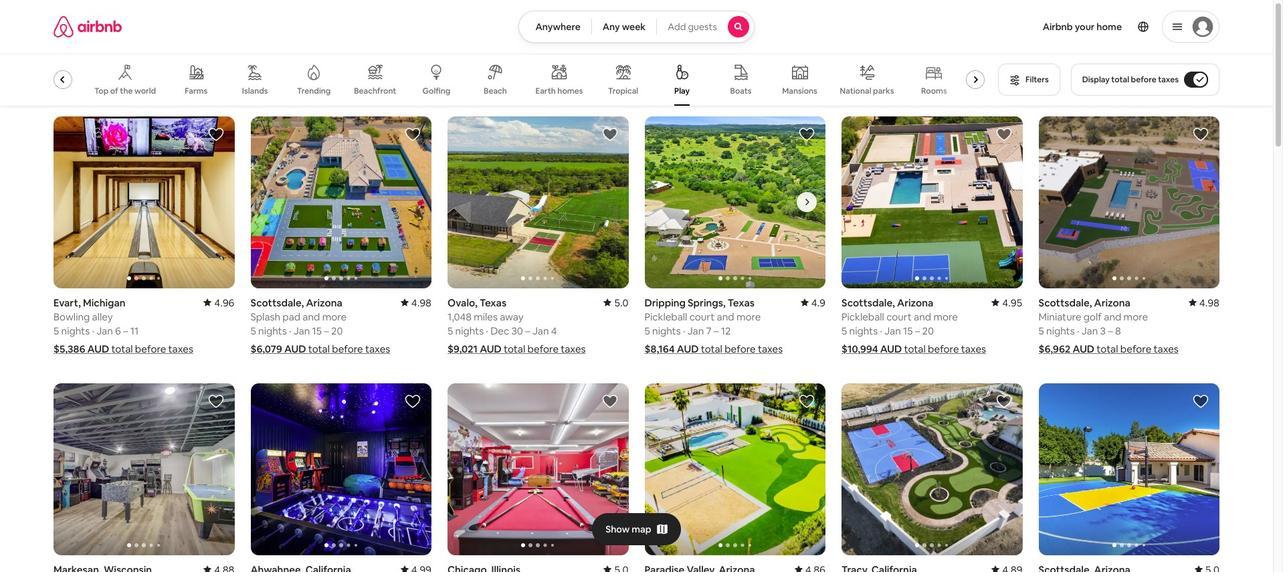 Task type: describe. For each thing, give the bounding box(es) containing it.
none search field containing anywhere
[[519, 11, 755, 43]]

beach
[[484, 86, 507, 96]]

total inside evart, michigan bowling alley 5 nights · jan 6 – 11 $5,386 aud total before taxes
[[111, 343, 133, 355]]

golfing
[[423, 86, 451, 96]]

pad
[[283, 311, 301, 323]]

20 for pickleball court and more
[[923, 325, 934, 337]]

add guests button
[[657, 11, 755, 43]]

more for pickleball court and more
[[934, 311, 958, 323]]

tropical
[[608, 86, 639, 96]]

dripping springs, texas pickleball court and more 5 nights · jan 7 – 12 $8,164 aud total before taxes
[[645, 296, 783, 355]]

any week
[[603, 21, 646, 33]]

of
[[110, 86, 118, 96]]

total inside 'scottsdale, arizona miniature golf and more 5 nights · jan 3 – 8 $6,962 aud total before taxes'
[[1097, 343, 1119, 355]]

play
[[675, 86, 690, 96]]

homes
[[558, 86, 583, 96]]

golf
[[1084, 311, 1102, 323]]

court inside dripping springs, texas pickleball court and more 5 nights · jan 7 – 12 $8,164 aud total before taxes
[[690, 311, 715, 323]]

your
[[1075, 21, 1095, 33]]

– inside scottsdale, arizona splash pad and more 5 nights · jan 15 – 20 $6,079 aud total before taxes
[[324, 325, 329, 337]]

7
[[706, 325, 712, 337]]

and inside dripping springs, texas pickleball court and more 5 nights · jan 7 – 12 $8,164 aud total before taxes
[[717, 311, 735, 323]]

2 5.0 out of 5 average rating image from the top
[[604, 563, 629, 572]]

airbnb your home
[[1043, 21, 1122, 33]]

taxes inside scottsdale, arizona pickleball court and more 5 nights · jan 15 – 20 $10,994 aud total before taxes
[[962, 343, 986, 355]]

farms
[[185, 86, 208, 96]]

$10,994 aud
[[842, 343, 902, 355]]

add to wishlist: scottsdale, arizona image for scottsdale, arizona miniature golf and more 5 nights · jan 3 – 8 $6,962 aud total before taxes
[[1193, 126, 1209, 143]]

any week button
[[591, 11, 657, 43]]

– inside dripping springs, texas pickleball court and more 5 nights · jan 7 – 12 $8,164 aud total before taxes
[[714, 325, 719, 337]]

add to wishlist: ovalo, texas image
[[602, 126, 618, 143]]

week
[[622, 21, 646, 33]]

taxes inside dripping springs, texas pickleball court and more 5 nights · jan 7 – 12 $8,164 aud total before taxes
[[758, 343, 783, 355]]

show map
[[606, 523, 652, 535]]

ovalo,
[[448, 296, 478, 309]]

jan inside dripping springs, texas pickleball court and more 5 nights · jan 7 – 12 $8,164 aud total before taxes
[[688, 325, 704, 337]]

6
[[115, 325, 121, 337]]

home
[[1097, 21, 1122, 33]]

before inside dripping springs, texas pickleball court and more 5 nights · jan 7 – 12 $8,164 aud total before taxes
[[725, 343, 756, 355]]

earth
[[536, 86, 556, 96]]

5 inside 'scottsdale, arizona miniature golf and more 5 nights · jan 3 – 8 $6,962 aud total before taxes'
[[1039, 325, 1045, 337]]

guests
[[688, 21, 717, 33]]

4.98 out of 5 average rating image for scottsdale, arizona miniature golf and more 5 nights · jan 3 – 8 $6,962 aud total before taxes
[[1189, 296, 1220, 309]]

top
[[94, 86, 109, 96]]

15 for court
[[904, 325, 913, 337]]

4
[[551, 325, 557, 337]]

arizona for court
[[898, 296, 934, 309]]

profile element
[[771, 0, 1220, 54]]

nights inside the ovalo, texas 1,048 miles away 5 nights · dec 30 – jan 4 $9,021 aud total before taxes
[[455, 325, 484, 337]]

add to wishlist: markesan, wisconsin image
[[208, 394, 224, 410]]

pickleball inside scottsdale, arizona pickleball court and more 5 nights · jan 15 – 20 $10,994 aud total before taxes
[[842, 311, 885, 323]]

national parks
[[840, 85, 894, 96]]

earth homes
[[536, 86, 583, 96]]

add to wishlist: chicago, illinois image
[[602, 394, 618, 410]]

· inside evart, michigan bowling alley 5 nights · jan 6 – 11 $5,386 aud total before taxes
[[92, 325, 94, 337]]

the
[[120, 86, 133, 96]]

· inside scottsdale, arizona splash pad and more 5 nights · jan 15 – 20 $6,079 aud total before taxes
[[289, 325, 291, 337]]

add
[[668, 21, 686, 33]]

miles
[[474, 311, 498, 323]]

$6,962 aud
[[1039, 343, 1095, 355]]

nights inside scottsdale, arizona splash pad and more 5 nights · jan 15 – 20 $6,079 aud total before taxes
[[258, 325, 287, 337]]

pickleball inside dripping springs, texas pickleball court and more 5 nights · jan 7 – 12 $8,164 aud total before taxes
[[645, 311, 688, 323]]

and for pickleball
[[914, 311, 932, 323]]

rooms
[[922, 86, 948, 96]]

jan inside scottsdale, arizona splash pad and more 5 nights · jan 15 – 20 $6,079 aud total before taxes
[[294, 325, 310, 337]]

texas inside dripping springs, texas pickleball court and more 5 nights · jan 7 – 12 $8,164 aud total before taxes
[[728, 296, 755, 309]]

airbnb your home link
[[1035, 13, 1130, 41]]

world
[[135, 86, 156, 96]]

bowling
[[54, 311, 90, 323]]

4.88 out of 5 average rating image
[[204, 563, 235, 572]]

trending
[[297, 86, 331, 96]]

15 for pad
[[312, 325, 322, 337]]

dripping
[[645, 296, 686, 309]]

islands
[[242, 86, 268, 96]]

$5,386 aud
[[54, 343, 109, 355]]

4.9
[[812, 296, 826, 309]]

beachfront
[[354, 86, 396, 96]]

alley
[[92, 311, 113, 323]]

nights inside dripping springs, texas pickleball court and more 5 nights · jan 7 – 12 $8,164 aud total before taxes
[[653, 325, 681, 337]]

display
[[1083, 74, 1110, 85]]

display total before taxes
[[1083, 74, 1179, 85]]

4.98 for scottsdale, arizona splash pad and more 5 nights · jan 15 – 20 $6,079 aud total before taxes
[[411, 296, 432, 309]]

4.96
[[214, 296, 235, 309]]

total inside the ovalo, texas 1,048 miles away 5 nights · dec 30 – jan 4 $9,021 aud total before taxes
[[504, 343, 526, 355]]

20 for splash pad and more
[[331, 325, 343, 337]]

any
[[603, 21, 620, 33]]

– inside 'scottsdale, arizona miniature golf and more 5 nights · jan 3 – 8 $6,962 aud total before taxes'
[[1108, 325, 1114, 337]]

total inside dripping springs, texas pickleball court and more 5 nights · jan 7 – 12 $8,164 aud total before taxes
[[701, 343, 723, 355]]

jan inside scottsdale, arizona pickleball court and more 5 nights · jan 15 – 20 $10,994 aud total before taxes
[[885, 325, 901, 337]]

taxes inside evart, michigan bowling alley 5 nights · jan 6 – 11 $5,386 aud total before taxes
[[168, 343, 193, 355]]

$6,079 aud
[[251, 343, 306, 355]]

jan inside evart, michigan bowling alley 5 nights · jan 6 – 11 $5,386 aud total before taxes
[[96, 325, 113, 337]]

arizona for golf
[[1095, 296, 1131, 309]]

springs,
[[688, 296, 726, 309]]

4.95 out of 5 average rating image
[[992, 296, 1023, 309]]

1,048
[[448, 311, 472, 323]]

miniature
[[1039, 311, 1082, 323]]

$9,021 aud
[[448, 343, 502, 355]]



Task type: vqa. For each thing, say whether or not it's contained in the screenshot.


Task type: locate. For each thing, give the bounding box(es) containing it.
· up "$8,164 aud"
[[683, 325, 686, 337]]

pickleball up $10,994 aud
[[842, 311, 885, 323]]

1 4.98 from the left
[[411, 296, 432, 309]]

2 scottsdale, from the left
[[842, 296, 895, 309]]

30
[[512, 325, 523, 337]]

– inside the ovalo, texas 1,048 miles away 5 nights · dec 30 – jan 4 $9,021 aud total before taxes
[[525, 325, 531, 337]]

0 horizontal spatial 4.98 out of 5 average rating image
[[401, 296, 432, 309]]

4 5 from the left
[[645, 325, 650, 337]]

5.0 out of 5 average rating image containing 5.0
[[604, 296, 629, 309]]

show map button
[[592, 513, 681, 545]]

· inside scottsdale, arizona pickleball court and more 5 nights · jan 15 – 20 $10,994 aud total before taxes
[[880, 325, 883, 337]]

5.0 out of 5 average rating image
[[1195, 563, 1220, 572]]

· up $10,994 aud
[[880, 325, 883, 337]]

jan left 4
[[533, 325, 549, 337]]

3 · from the left
[[486, 325, 488, 337]]

20
[[331, 325, 343, 337], [923, 325, 934, 337]]

add to wishlist: ahwahnee, california image
[[405, 394, 421, 410]]

total down "7"
[[701, 343, 723, 355]]

6 jan from the left
[[1082, 325, 1098, 337]]

more inside dripping springs, texas pickleball court and more 5 nights · jan 7 – 12 $8,164 aud total before taxes
[[737, 311, 761, 323]]

pickleball
[[645, 311, 688, 323], [842, 311, 885, 323]]

4 and from the left
[[1104, 311, 1122, 323]]

20 inside scottsdale, arizona pickleball court and more 5 nights · jan 15 – 20 $10,994 aud total before taxes
[[923, 325, 934, 337]]

1 arizona from the left
[[306, 296, 343, 309]]

nights inside 'scottsdale, arizona miniature golf and more 5 nights · jan 3 – 8 $6,962 aud total before taxes'
[[1047, 325, 1075, 337]]

before inside evart, michigan bowling alley 5 nights · jan 6 – 11 $5,386 aud total before taxes
[[135, 343, 166, 355]]

5 up "$8,164 aud"
[[645, 325, 650, 337]]

2 texas from the left
[[728, 296, 755, 309]]

– inside scottsdale, arizona pickleball court and more 5 nights · jan 15 – 20 $10,994 aud total before taxes
[[915, 325, 920, 337]]

0 horizontal spatial 20
[[331, 325, 343, 337]]

group containing national parks
[[35, 54, 991, 106]]

6 · from the left
[[1077, 325, 1080, 337]]

1 15 from the left
[[312, 325, 322, 337]]

1 4.98 out of 5 average rating image from the left
[[401, 296, 432, 309]]

4.98
[[411, 296, 432, 309], [1200, 296, 1220, 309]]

5 down miniature
[[1039, 325, 1045, 337]]

scottsdale, arizona splash pad and more 5 nights · jan 15 – 20 $6,079 aud total before taxes
[[251, 296, 390, 355]]

4 – from the left
[[714, 325, 719, 337]]

5 inside scottsdale, arizona pickleball court and more 5 nights · jan 15 – 20 $10,994 aud total before taxes
[[842, 325, 847, 337]]

nights down splash
[[258, 325, 287, 337]]

total inside scottsdale, arizona pickleball court and more 5 nights · jan 15 – 20 $10,994 aud total before taxes
[[905, 343, 926, 355]]

total down 30
[[504, 343, 526, 355]]

total inside scottsdale, arizona splash pad and more 5 nights · jan 15 – 20 $6,079 aud total before taxes
[[308, 343, 330, 355]]

6 nights from the left
[[1047, 325, 1075, 337]]

add to wishlist: scottsdale, arizona image for scottsdale, arizona pickleball court and more 5 nights · jan 15 – 20 $10,994 aud total before taxes
[[996, 126, 1012, 143]]

15
[[312, 325, 322, 337], [904, 325, 913, 337]]

add to wishlist: scottsdale, arizona image
[[405, 126, 421, 143], [996, 126, 1012, 143], [1193, 126, 1209, 143]]

5 down "bowling"
[[54, 325, 59, 337]]

5.0 out of 5 average rating image left dripping
[[604, 296, 629, 309]]

mansions
[[783, 86, 818, 96]]

total right $10,994 aud
[[905, 343, 926, 355]]

evart,
[[54, 296, 81, 309]]

5.0 out of 5 average rating image down show
[[604, 563, 629, 572]]

splash
[[251, 311, 280, 323]]

2 jan from the left
[[294, 325, 310, 337]]

3 scottsdale, from the left
[[1039, 296, 1093, 309]]

map
[[632, 523, 652, 535]]

boats
[[731, 86, 752, 96]]

0 horizontal spatial arizona
[[306, 296, 343, 309]]

texas inside the ovalo, texas 1,048 miles away 5 nights · dec 30 – jan 4 $9,021 aud total before taxes
[[480, 296, 507, 309]]

scottsdale, for miniature
[[1039, 296, 1093, 309]]

$8,164 aud
[[645, 343, 699, 355]]

–
[[123, 325, 128, 337], [324, 325, 329, 337], [525, 325, 531, 337], [714, 325, 719, 337], [915, 325, 920, 337], [1108, 325, 1114, 337]]

4.99 out of 5 average rating image
[[401, 563, 432, 572]]

parks
[[873, 85, 894, 96]]

3 more from the left
[[934, 311, 958, 323]]

4.98 out of 5 average rating image for scottsdale, arizona splash pad and more 5 nights · jan 15 – 20 $6,079 aud total before taxes
[[401, 296, 432, 309]]

0 horizontal spatial add to wishlist: scottsdale, arizona image
[[405, 126, 421, 143]]

3 – from the left
[[525, 325, 531, 337]]

0 horizontal spatial court
[[690, 311, 715, 323]]

· inside 'scottsdale, arizona miniature golf and more 5 nights · jan 3 – 8 $6,962 aud total before taxes'
[[1077, 325, 1080, 337]]

taxes inside 'scottsdale, arizona miniature golf and more 5 nights · jan 3 – 8 $6,962 aud total before taxes'
[[1154, 343, 1179, 355]]

total down 6
[[111, 343, 133, 355]]

court down springs,
[[690, 311, 715, 323]]

2 4.98 out of 5 average rating image from the left
[[1189, 296, 1220, 309]]

12
[[721, 325, 731, 337]]

5 inside scottsdale, arizona splash pad and more 5 nights · jan 15 – 20 $6,079 aud total before taxes
[[251, 325, 256, 337]]

jan left 6
[[96, 325, 113, 337]]

nights down miniature
[[1047, 325, 1075, 337]]

1 horizontal spatial pickleball
[[842, 311, 885, 323]]

court
[[690, 311, 715, 323], [887, 311, 912, 323]]

15 inside scottsdale, arizona pickleball court and more 5 nights · jan 15 – 20 $10,994 aud total before taxes
[[904, 325, 913, 337]]

and for miniature
[[1104, 311, 1122, 323]]

anywhere button
[[519, 11, 592, 43]]

1 horizontal spatial 4.98
[[1200, 296, 1220, 309]]

add to wishlist: dripping springs, texas image
[[799, 126, 815, 143]]

add to wishlist: paradise valley, arizona image
[[799, 394, 815, 410]]

3
[[1101, 325, 1106, 337]]

add to wishlist: tracy, california image
[[996, 394, 1012, 410]]

before inside scottsdale, arizona pickleball court and more 5 nights · jan 15 – 20 $10,994 aud total before taxes
[[928, 343, 959, 355]]

pickleball down dripping
[[645, 311, 688, 323]]

5 inside dripping springs, texas pickleball court and more 5 nights · jan 7 – 12 $8,164 aud total before taxes
[[645, 325, 650, 337]]

scottsdale, inside scottsdale, arizona pickleball court and more 5 nights · jan 15 – 20 $10,994 aud total before taxes
[[842, 296, 895, 309]]

· down pad at the bottom of page
[[289, 325, 291, 337]]

· up $6,962 aud
[[1077, 325, 1080, 337]]

total right $6,079 aud
[[308, 343, 330, 355]]

taxes inside scottsdale, arizona splash pad and more 5 nights · jan 15 – 20 $6,079 aud total before taxes
[[365, 343, 390, 355]]

4 more from the left
[[1124, 311, 1149, 323]]

group
[[35, 54, 991, 106], [54, 116, 235, 288], [251, 116, 432, 288], [448, 116, 629, 288], [645, 116, 826, 288], [842, 116, 1023, 288], [1039, 116, 1220, 288], [54, 383, 235, 555], [251, 383, 432, 555], [448, 383, 629, 555], [645, 383, 826, 555], [842, 383, 1023, 555], [1039, 383, 1220, 555]]

1 – from the left
[[123, 325, 128, 337]]

1 texas from the left
[[480, 296, 507, 309]]

0 horizontal spatial texas
[[480, 296, 507, 309]]

1 · from the left
[[92, 325, 94, 337]]

scottsdale, for splash
[[251, 296, 304, 309]]

and inside 'scottsdale, arizona miniature golf and more 5 nights · jan 3 – 8 $6,962 aud total before taxes'
[[1104, 311, 1122, 323]]

11
[[130, 325, 139, 337]]

1 horizontal spatial texas
[[728, 296, 755, 309]]

4.96 out of 5 average rating image
[[204, 296, 235, 309]]

· down alley
[[92, 325, 94, 337]]

0 vertical spatial 5.0 out of 5 average rating image
[[604, 296, 629, 309]]

texas up the 12
[[728, 296, 755, 309]]

3 and from the left
[[914, 311, 932, 323]]

5 inside evart, michigan bowling alley 5 nights · jan 6 – 11 $5,386 aud total before taxes
[[54, 325, 59, 337]]

0 horizontal spatial scottsdale,
[[251, 296, 304, 309]]

1 horizontal spatial scottsdale,
[[842, 296, 895, 309]]

court inside scottsdale, arizona pickleball court and more 5 nights · jan 15 – 20 $10,994 aud total before taxes
[[887, 311, 912, 323]]

before
[[1131, 74, 1157, 85], [135, 343, 166, 355], [332, 343, 363, 355], [528, 343, 559, 355], [725, 343, 756, 355], [928, 343, 959, 355], [1121, 343, 1152, 355]]

nights down 1,048
[[455, 325, 484, 337]]

3 nights from the left
[[455, 325, 484, 337]]

5 inside the ovalo, texas 1,048 miles away 5 nights · dec 30 – jan 4 $9,021 aud total before taxes
[[448, 325, 453, 337]]

nights inside scottsdale, arizona pickleball court and more 5 nights · jan 15 – 20 $10,994 aud total before taxes
[[850, 325, 878, 337]]

and
[[303, 311, 320, 323], [717, 311, 735, 323], [914, 311, 932, 323], [1104, 311, 1122, 323]]

before inside the ovalo, texas 1,048 miles away 5 nights · dec 30 – jan 4 $9,021 aud total before taxes
[[528, 343, 559, 355]]

2 add to wishlist: scottsdale, arizona image from the left
[[996, 126, 1012, 143]]

scottsdale, up $10,994 aud
[[842, 296, 895, 309]]

court up $10,994 aud
[[887, 311, 912, 323]]

nights
[[61, 325, 90, 337], [258, 325, 287, 337], [455, 325, 484, 337], [653, 325, 681, 337], [850, 325, 878, 337], [1047, 325, 1075, 337]]

1 and from the left
[[303, 311, 320, 323]]

5 · from the left
[[880, 325, 883, 337]]

1 vertical spatial 5.0 out of 5 average rating image
[[604, 563, 629, 572]]

2 · from the left
[[289, 325, 291, 337]]

2 pickleball from the left
[[842, 311, 885, 323]]

total down 3
[[1097, 343, 1119, 355]]

and inside scottsdale, arizona splash pad and more 5 nights · jan 15 – 20 $6,079 aud total before taxes
[[303, 311, 320, 323]]

and inside scottsdale, arizona pickleball court and more 5 nights · jan 15 – 20 $10,994 aud total before taxes
[[914, 311, 932, 323]]

before inside scottsdale, arizona splash pad and more 5 nights · jan 15 – 20 $6,079 aud total before taxes
[[332, 343, 363, 355]]

evart, michigan bowling alley 5 nights · jan 6 – 11 $5,386 aud total before taxes
[[54, 296, 193, 355]]

2 horizontal spatial scottsdale,
[[1039, 296, 1093, 309]]

2 horizontal spatial arizona
[[1095, 296, 1131, 309]]

15 inside scottsdale, arizona splash pad and more 5 nights · jan 15 – 20 $6,079 aud total before taxes
[[312, 325, 322, 337]]

add to wishlist: scottsdale, arizona image for scottsdale, arizona splash pad and more 5 nights · jan 15 – 20 $6,079 aud total before taxes
[[405, 126, 421, 143]]

texas
[[480, 296, 507, 309], [728, 296, 755, 309]]

jan
[[96, 325, 113, 337], [294, 325, 310, 337], [533, 325, 549, 337], [688, 325, 704, 337], [885, 325, 901, 337], [1082, 325, 1098, 337]]

0 horizontal spatial 4.98
[[411, 296, 432, 309]]

anywhere
[[536, 21, 581, 33]]

add to wishlist: evart, michigan image
[[208, 126, 224, 143]]

more for splash pad and more
[[322, 311, 347, 323]]

taxes
[[1159, 74, 1179, 85], [168, 343, 193, 355], [365, 343, 390, 355], [561, 343, 586, 355], [758, 343, 783, 355], [962, 343, 986, 355], [1154, 343, 1179, 355]]

4.98 out of 5 average rating image
[[401, 296, 432, 309], [1189, 296, 1220, 309]]

0 horizontal spatial 15
[[312, 325, 322, 337]]

airbnb
[[1043, 21, 1073, 33]]

arizona
[[306, 296, 343, 309], [898, 296, 934, 309], [1095, 296, 1131, 309]]

texas up miles
[[480, 296, 507, 309]]

2 20 from the left
[[923, 325, 934, 337]]

total
[[1112, 74, 1130, 85], [111, 343, 133, 355], [308, 343, 330, 355], [504, 343, 526, 355], [701, 343, 723, 355], [905, 343, 926, 355], [1097, 343, 1119, 355]]

1 5.0 out of 5 average rating image from the top
[[604, 296, 629, 309]]

5 5 from the left
[[842, 325, 847, 337]]

nights up $10,994 aud
[[850, 325, 878, 337]]

total right display
[[1112, 74, 1130, 85]]

arizona inside scottsdale, arizona pickleball court and more 5 nights · jan 15 – 20 $10,994 aud total before taxes
[[898, 296, 934, 309]]

nights up "$8,164 aud"
[[653, 325, 681, 337]]

5 jan from the left
[[885, 325, 901, 337]]

more
[[322, 311, 347, 323], [737, 311, 761, 323], [934, 311, 958, 323], [1124, 311, 1149, 323]]

2 5 from the left
[[251, 325, 256, 337]]

1 5 from the left
[[54, 325, 59, 337]]

add to wishlist: scottsdale, arizona image
[[1193, 394, 1209, 410]]

arizona inside 'scottsdale, arizona miniature golf and more 5 nights · jan 3 – 8 $6,962 aud total before taxes'
[[1095, 296, 1131, 309]]

· left dec
[[486, 325, 488, 337]]

filters button
[[999, 64, 1061, 96]]

1 horizontal spatial 4.98 out of 5 average rating image
[[1189, 296, 1220, 309]]

6 5 from the left
[[1039, 325, 1045, 337]]

jan left "7"
[[688, 325, 704, 337]]

5 down 1,048
[[448, 325, 453, 337]]

1 horizontal spatial add to wishlist: scottsdale, arizona image
[[996, 126, 1012, 143]]

scottsdale, inside 'scottsdale, arizona miniature golf and more 5 nights · jan 3 – 8 $6,962 aud total before taxes'
[[1039, 296, 1093, 309]]

scottsdale, arizona pickleball court and more 5 nights · jan 15 – 20 $10,994 aud total before taxes
[[842, 296, 986, 355]]

ovalo, texas 1,048 miles away 5 nights · dec 30 – jan 4 $9,021 aud total before taxes
[[448, 296, 586, 355]]

5.0
[[615, 296, 629, 309]]

away
[[500, 311, 524, 323]]

1 horizontal spatial 20
[[923, 325, 934, 337]]

and for splash
[[303, 311, 320, 323]]

5 up $10,994 aud
[[842, 325, 847, 337]]

scottsdale, up splash
[[251, 296, 304, 309]]

20 inside scottsdale, arizona splash pad and more 5 nights · jan 15 – 20 $6,079 aud total before taxes
[[331, 325, 343, 337]]

2 – from the left
[[324, 325, 329, 337]]

filters
[[1026, 74, 1049, 85]]

2 and from the left
[[717, 311, 735, 323]]

5.0 out of 5 average rating image
[[604, 296, 629, 309], [604, 563, 629, 572]]

8
[[1116, 325, 1122, 337]]

4.89 out of 5 average rating image
[[992, 563, 1023, 572]]

5 – from the left
[[915, 325, 920, 337]]

5 nights from the left
[[850, 325, 878, 337]]

1 nights from the left
[[61, 325, 90, 337]]

· inside the ovalo, texas 1,048 miles away 5 nights · dec 30 – jan 4 $9,021 aud total before taxes
[[486, 325, 488, 337]]

5
[[54, 325, 59, 337], [251, 325, 256, 337], [448, 325, 453, 337], [645, 325, 650, 337], [842, 325, 847, 337], [1039, 325, 1045, 337]]

more for miniature golf and more
[[1124, 311, 1149, 323]]

2 more from the left
[[737, 311, 761, 323]]

5 down splash
[[251, 325, 256, 337]]

nights inside evart, michigan bowling alley 5 nights · jan 6 – 11 $5,386 aud total before taxes
[[61, 325, 90, 337]]

3 add to wishlist: scottsdale, arizona image from the left
[[1193, 126, 1209, 143]]

more inside scottsdale, arizona pickleball court and more 5 nights · jan 15 – 20 $10,994 aud total before taxes
[[934, 311, 958, 323]]

4.86 out of 5 average rating image
[[795, 563, 826, 572]]

arizona for pad
[[306, 296, 343, 309]]

2 4.98 from the left
[[1200, 296, 1220, 309]]

· inside dripping springs, texas pickleball court and more 5 nights · jan 7 – 12 $8,164 aud total before taxes
[[683, 325, 686, 337]]

1 pickleball from the left
[[645, 311, 688, 323]]

·
[[92, 325, 94, 337], [289, 325, 291, 337], [486, 325, 488, 337], [683, 325, 686, 337], [880, 325, 883, 337], [1077, 325, 1080, 337]]

1 horizontal spatial court
[[887, 311, 912, 323]]

scottsdale, for pickleball
[[842, 296, 895, 309]]

1 20 from the left
[[331, 325, 343, 337]]

4.95
[[1003, 296, 1023, 309]]

scottsdale, arizona miniature golf and more 5 nights · jan 3 – 8 $6,962 aud total before taxes
[[1039, 296, 1179, 355]]

4.9 out of 5 average rating image
[[801, 296, 826, 309]]

1 horizontal spatial arizona
[[898, 296, 934, 309]]

1 add to wishlist: scottsdale, arizona image from the left
[[405, 126, 421, 143]]

arizona inside scottsdale, arizona splash pad and more 5 nights · jan 15 – 20 $6,079 aud total before taxes
[[306, 296, 343, 309]]

3 arizona from the left
[[1095, 296, 1131, 309]]

luxe
[[45, 86, 63, 96]]

scottsdale,
[[251, 296, 304, 309], [842, 296, 895, 309], [1039, 296, 1093, 309]]

nights down "bowling"
[[61, 325, 90, 337]]

2 arizona from the left
[[898, 296, 934, 309]]

1 court from the left
[[690, 311, 715, 323]]

michigan
[[83, 296, 126, 309]]

2 court from the left
[[887, 311, 912, 323]]

4.98 for scottsdale, arizona miniature golf and more 5 nights · jan 3 – 8 $6,962 aud total before taxes
[[1200, 296, 1220, 309]]

jan up $10,994 aud
[[885, 325, 901, 337]]

jan inside the ovalo, texas 1,048 miles away 5 nights · dec 30 – jan 4 $9,021 aud total before taxes
[[533, 325, 549, 337]]

top of the world
[[94, 86, 156, 96]]

2 15 from the left
[[904, 325, 913, 337]]

dec
[[491, 325, 509, 337]]

0 horizontal spatial pickleball
[[645, 311, 688, 323]]

2 nights from the left
[[258, 325, 287, 337]]

2 horizontal spatial add to wishlist: scottsdale, arizona image
[[1193, 126, 1209, 143]]

jan down pad at the bottom of page
[[294, 325, 310, 337]]

1 more from the left
[[322, 311, 347, 323]]

scottsdale, up miniature
[[1039, 296, 1093, 309]]

4 jan from the left
[[688, 325, 704, 337]]

more inside 'scottsdale, arizona miniature golf and more 5 nights · jan 3 – 8 $6,962 aud total before taxes'
[[1124, 311, 1149, 323]]

1 scottsdale, from the left
[[251, 296, 304, 309]]

show
[[606, 523, 630, 535]]

jan left 3
[[1082, 325, 1098, 337]]

4 · from the left
[[683, 325, 686, 337]]

jan inside 'scottsdale, arizona miniature golf and more 5 nights · jan 3 – 8 $6,962 aud total before taxes'
[[1082, 325, 1098, 337]]

– inside evart, michigan bowling alley 5 nights · jan 6 – 11 $5,386 aud total before taxes
[[123, 325, 128, 337]]

3 jan from the left
[[533, 325, 549, 337]]

before inside 'scottsdale, arizona miniature golf and more 5 nights · jan 3 – 8 $6,962 aud total before taxes'
[[1121, 343, 1152, 355]]

add guests
[[668, 21, 717, 33]]

taxes inside the ovalo, texas 1,048 miles away 5 nights · dec 30 – jan 4 $9,021 aud total before taxes
[[561, 343, 586, 355]]

6 – from the left
[[1108, 325, 1114, 337]]

3 5 from the left
[[448, 325, 453, 337]]

national
[[840, 85, 872, 96]]

None search field
[[519, 11, 755, 43]]

scottsdale, inside scottsdale, arizona splash pad and more 5 nights · jan 15 – 20 $6,079 aud total before taxes
[[251, 296, 304, 309]]

4 nights from the left
[[653, 325, 681, 337]]

more inside scottsdale, arizona splash pad and more 5 nights · jan 15 – 20 $6,079 aud total before taxes
[[322, 311, 347, 323]]

1 jan from the left
[[96, 325, 113, 337]]

1 horizontal spatial 15
[[904, 325, 913, 337]]



